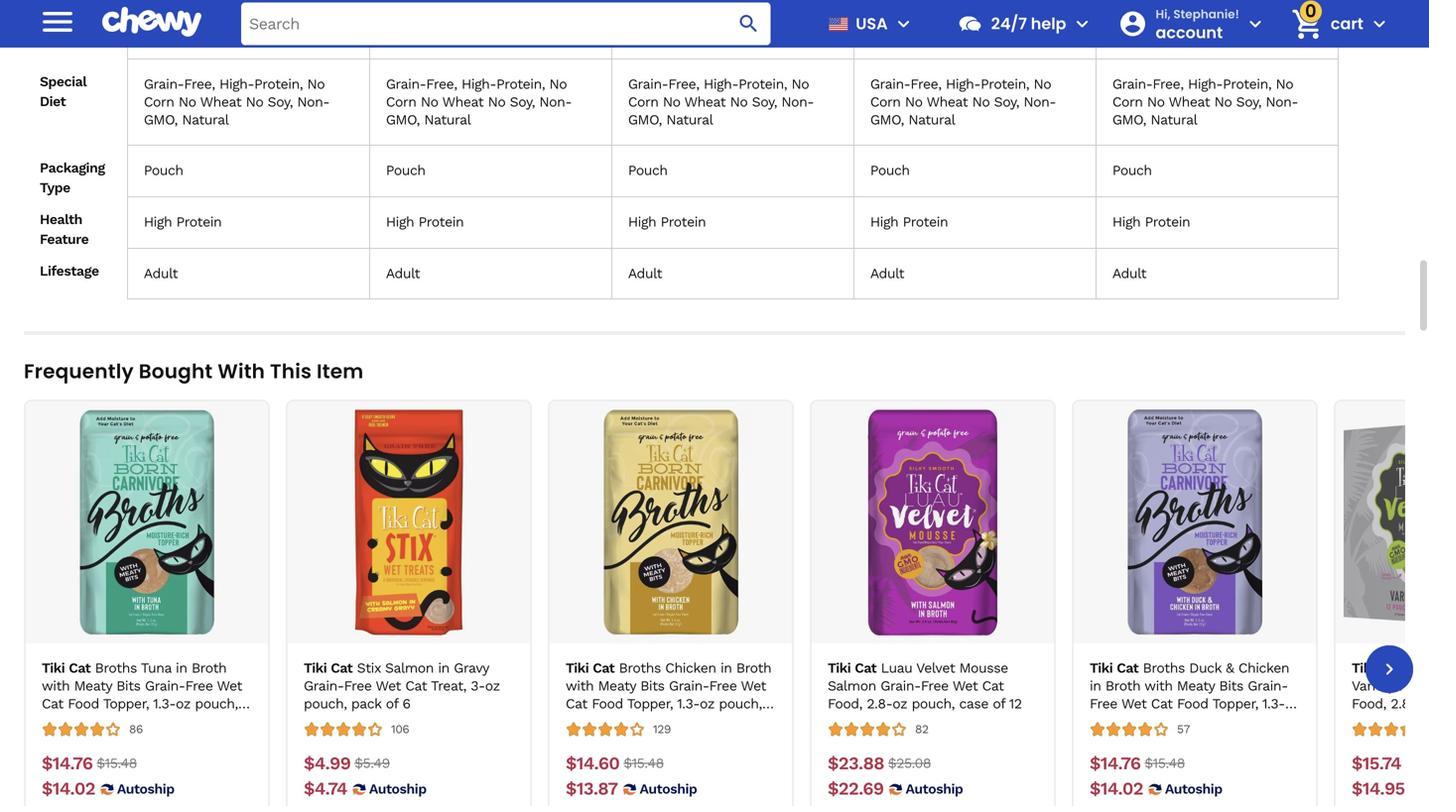 Task type: locate. For each thing, give the bounding box(es) containing it.
1 protein, from the left
[[254, 76, 303, 92]]

topper, down & on the bottom of the page
[[1212, 696, 1258, 713]]

broth inside broths chicken in broth with meaty bits grain-free wet cat food topper, 1.3-oz pouch, case of 12
[[736, 661, 771, 677]]

salmon up 6
[[385, 661, 434, 677]]

topper, inside broths duck & chicken in broth with meaty bits grain- free wet cat food topper, 1.3-oz pouch, case of 12
[[1212, 696, 1258, 713]]

gmo,
[[144, 112, 178, 128], [386, 112, 420, 128], [628, 112, 662, 128], [870, 112, 904, 128], [1112, 112, 1146, 128]]

pouch, inside broths tuna in broth with meaty bits grain-free wet cat food topper, 1.3-oz pouch, case of 12
[[195, 696, 238, 713]]

pouch
[[144, 162, 183, 179], [386, 162, 425, 179], [628, 162, 668, 179], [870, 162, 910, 179], [1112, 162, 1152, 179]]

corn
[[144, 94, 174, 110], [386, 94, 416, 110], [628, 94, 659, 110], [870, 94, 901, 110], [1112, 94, 1143, 110]]

2 horizontal spatial $15.48
[[1145, 756, 1185, 772]]

0 horizontal spatial meaty
[[74, 679, 112, 695]]

5 topping, from the left
[[1148, 25, 1201, 42]]

luau
[[881, 661, 913, 677], [1352, 661, 1429, 713]]

1.3- for $14.76
[[153, 696, 176, 713]]

tiki cat up food,
[[828, 661, 877, 677]]

12 inside broths tuna in broth with meaty bits grain-free wet cat food topper, 1.3-oz pouch, case of 12
[[92, 714, 104, 731]]

high-
[[219, 76, 254, 92], [462, 76, 496, 92], [704, 76, 739, 92], [946, 76, 981, 92], [1188, 76, 1223, 92]]

1 tiki from the left
[[42, 661, 65, 677]]

salmon inside luau velvet mousse salmon grain-free wet cat food, 2.8-oz pouch, case of 12
[[828, 679, 876, 695]]

1.3- inside broths chicken in broth with meaty bits grain-free wet cat food topper, 1.3-oz pouch, case of 12
[[677, 696, 700, 713]]

meaty inside broths chicken in broth with meaty bits grain-free wet cat food topper, 1.3-oz pouch, case of 12
[[598, 679, 636, 695]]

bits up 86
[[116, 679, 141, 695]]

3 tiki from the left
[[566, 661, 589, 677]]

tiki up $14.76 text box
[[1090, 661, 1113, 677]]

1 wheat from the left
[[200, 94, 241, 110]]

tiki cat
[[42, 661, 91, 677], [304, 661, 353, 677], [566, 661, 615, 677], [828, 661, 877, 677], [1090, 661, 1139, 677], [1352, 661, 1401, 677]]

gravy
[[454, 661, 489, 677]]

tiki up $14.76 text field
[[42, 661, 65, 677]]

2 horizontal spatial broths
[[1143, 661, 1185, 677]]

topper, inside broths tuna in broth with meaty bits grain-free wet cat food topper, 1.3-oz pouch, case of 12
[[103, 696, 149, 713]]

3-
[[471, 679, 485, 695]]

broth
[[191, 661, 227, 677], [736, 661, 771, 677], [1106, 679, 1141, 695]]

tiki cat luau velvet mousse variety pack grain-free wet cat food, 2.8-oz pouch, case of 12 image
[[1344, 410, 1429, 636]]

3 wheat from the left
[[684, 94, 726, 110]]

1 high- from the left
[[219, 76, 254, 92]]

topper, inside broths chicken in broth with meaty bits grain-free wet cat food topper, 1.3-oz pouch, case of 12
[[627, 696, 673, 713]]

topper, for $14.60
[[627, 696, 673, 713]]

24/7 help link
[[949, 0, 1066, 48]]

1 vertical spatial salmon
[[828, 679, 876, 695]]

packaging
[[40, 160, 105, 176]]

case up $14.76 text field
[[42, 714, 71, 731]]

0 horizontal spatial broths
[[95, 661, 137, 677]]

$15.48 text field for $14.76
[[1145, 754, 1185, 775]]

4 tiki from the left
[[828, 661, 851, 677]]

3 bits from the left
[[1219, 679, 1244, 695]]

food,
[[828, 696, 862, 713]]

2 horizontal spatial with
[[1145, 679, 1173, 695]]

bits inside broths chicken in broth with meaty bits grain-free wet cat food topper, 1.3-oz pouch, case of 12
[[640, 679, 665, 695]]

form
[[75, 23, 108, 39]]

2 horizontal spatial bits
[[1219, 679, 1244, 695]]

tiki for broths chicken in broth with meaty bits grain-free wet cat food topper, 1.3-oz pouch, case of 12
[[566, 661, 589, 677]]

grain- inside broths duck & chicken in broth with meaty bits grain- free wet cat food topper, 1.3-oz pouch, case of 12
[[1248, 679, 1288, 695]]

in inside broths chicken in broth with meaty bits grain-free wet cat food topper, 1.3-oz pouch, case of 12
[[721, 661, 732, 677]]

salmon inside stix salmon in gravy grain-free wet cat treat, 3-oz pouch, pack of 6
[[385, 661, 434, 677]]

wheat
[[200, 94, 241, 110], [442, 94, 484, 110], [684, 94, 726, 110], [927, 94, 968, 110], [1169, 94, 1210, 110]]

of inside broths duck & chicken in broth with meaty bits grain- free wet cat food topper, 1.3-oz pouch, case of 12
[[1171, 714, 1183, 731]]

1 horizontal spatial $14.02
[[1090, 779, 1143, 800]]

meaty up $15.48 text box
[[74, 679, 112, 695]]

24/7
[[991, 12, 1027, 35]]

autoship down $5.49 text field
[[369, 782, 426, 798]]

case down "mousse"
[[959, 696, 989, 713]]

$15.48 inside $14.60 $15.48
[[624, 756, 664, 772]]

$14.95 text field
[[1352, 779, 1405, 801]]

4 tiki cat from the left
[[828, 661, 877, 677]]

food inside broths tuna in broth with meaty bits grain-free wet cat food topper, 1.3-oz pouch, case of 12
[[68, 696, 99, 713]]

2 $15.48 text field from the left
[[1145, 754, 1185, 775]]

$15.48 text field down '57'
[[1145, 754, 1185, 775]]

2 1.3- from the left
[[677, 696, 700, 713]]

in
[[176, 661, 187, 677], [438, 661, 450, 677], [721, 661, 732, 677], [1090, 679, 1101, 695]]

tiki left stix
[[304, 661, 327, 677]]

list
[[24, 400, 1429, 807]]

salmon
[[385, 661, 434, 677], [828, 679, 876, 695]]

2 with from the left
[[566, 679, 594, 695]]

broths inside broths duck & chicken in broth with meaty bits grain- free wet cat food topper, 1.3-oz pouch, case of 12
[[1143, 661, 1185, 677]]

1 free, from the left
[[184, 76, 215, 92]]

menu image
[[38, 2, 77, 41]]

1 high from the left
[[144, 214, 172, 230]]

1 adult from the left
[[144, 266, 178, 282]]

bits for $14.76
[[116, 679, 141, 695]]

with
[[42, 679, 70, 695], [566, 679, 594, 695], [1145, 679, 1173, 695]]

food topping, treats
[[144, 25, 275, 42], [386, 25, 517, 42], [628, 25, 759, 42], [870, 25, 1001, 42], [1112, 25, 1244, 42]]

topper, up 86
[[103, 696, 149, 713]]

1 horizontal spatial $15.48
[[624, 756, 664, 772]]

high protein
[[144, 214, 222, 230], [386, 214, 464, 230], [628, 214, 706, 230], [870, 214, 948, 230], [1112, 214, 1190, 230]]

stephanie!
[[1174, 6, 1240, 22]]

stix
[[357, 661, 381, 677]]

broths left tuna
[[95, 661, 137, 677]]

$15.48 text field
[[624, 754, 664, 775], [1145, 754, 1185, 775]]

oz inside stix salmon in gravy grain-free wet cat treat, 3-oz pouch, pack of 6
[[485, 679, 500, 695]]

autoship
[[117, 782, 174, 798], [369, 782, 426, 798], [640, 782, 697, 798], [906, 782, 963, 798], [1165, 782, 1222, 798]]

2 meaty from the left
[[598, 679, 636, 695]]

1 $14.02 from the left
[[42, 779, 95, 800]]

3 soy, from the left
[[752, 94, 777, 110]]

12
[[1009, 696, 1022, 713], [92, 714, 104, 731], [616, 714, 628, 731], [1187, 714, 1200, 731]]

5 wheat from the left
[[1169, 94, 1210, 110]]

broths tuna in broth with meaty bits grain-free wet cat food topper, 1.3-oz pouch, case of 12
[[42, 661, 242, 731]]

$14.76 up $14.02 text field
[[42, 754, 93, 774]]

$14.02 text field
[[42, 779, 95, 801]]

0 horizontal spatial $14.02
[[42, 779, 95, 800]]

broths
[[95, 661, 137, 677], [619, 661, 661, 677], [1143, 661, 1185, 677]]

tiki cat for stix salmon in gravy grain-free wet cat treat, 3-oz pouch, pack of 6
[[304, 661, 353, 677]]

1 horizontal spatial with
[[566, 679, 594, 695]]

6 tiki from the left
[[1352, 661, 1375, 677]]

meaty for $14.60
[[598, 679, 636, 695]]

grain- inside broths chicken in broth with meaty bits grain-free wet cat food topper, 1.3-oz pouch, case of 12
[[669, 679, 709, 695]]

3 gmo, from the left
[[628, 112, 662, 128]]

cat inside broths duck & chicken in broth with meaty bits grain- free wet cat food topper, 1.3-oz pouch, case of 12
[[1151, 696, 1173, 713]]

case inside broths duck & chicken in broth with meaty bits grain- free wet cat food topper, 1.3-oz pouch, case of 12
[[1137, 714, 1167, 731]]

4 pouch from the left
[[870, 162, 910, 179]]

tiki cat left tuna
[[42, 661, 91, 677]]

1 topping, from the left
[[179, 25, 232, 42]]

list containing $14.76
[[24, 400, 1429, 807]]

$14.02 for pouch,
[[1090, 779, 1143, 800]]

chicken right & on the bottom of the page
[[1239, 661, 1289, 677]]

$23.88 text field
[[828, 754, 884, 775]]

free
[[185, 679, 213, 695], [344, 679, 372, 695], [709, 679, 737, 695], [921, 679, 949, 695], [1090, 696, 1118, 713]]

bits inside broths tuna in broth with meaty bits grain-free wet cat food topper, 1.3-oz pouch, case of 12
[[116, 679, 141, 695]]

of inside stix salmon in gravy grain-free wet cat treat, 3-oz pouch, pack of 6
[[386, 696, 398, 713]]

5 soy, from the left
[[1236, 94, 1262, 110]]

pouch, inside stix salmon in gravy grain-free wet cat treat, 3-oz pouch, pack of 6
[[304, 696, 347, 713]]

wet inside broths duck & chicken in broth with meaty bits grain- free wet cat food topper, 1.3-oz pouch, case of 12
[[1122, 696, 1147, 713]]

2 $14.76 from the left
[[1090, 754, 1141, 774]]

1 with from the left
[[42, 679, 70, 695]]

106
[[391, 723, 409, 737]]

bits up "129"
[[640, 679, 665, 695]]

tiki cat luau velvet mousse salmon grain-free wet cat food, 2.8-oz pouch, case of 12 image
[[820, 410, 1046, 636]]

2 horizontal spatial meaty
[[1177, 679, 1215, 695]]

0 horizontal spatial with
[[42, 679, 70, 695]]

special diet
[[40, 74, 86, 110]]

$14.02 down $14.76 text field
[[42, 779, 95, 800]]

3 meaty from the left
[[1177, 679, 1215, 695]]

topper,
[[103, 696, 149, 713], [627, 696, 673, 713], [1212, 696, 1258, 713]]

$23.88
[[828, 754, 884, 774]]

$15.48 down 86
[[97, 756, 137, 772]]

account
[[1156, 21, 1223, 43]]

tiki cat up $14.60
[[566, 661, 615, 677]]

6
[[402, 696, 410, 713]]

chicken up "129"
[[665, 661, 716, 677]]

6 tiki cat from the left
[[1352, 661, 1401, 677]]

wet inside stix salmon in gravy grain-free wet cat treat, 3-oz pouch, pack of 6
[[376, 679, 401, 695]]

1 $15.48 text field from the left
[[624, 754, 664, 775]]

$25.
[[1405, 756, 1429, 772]]

86
[[129, 723, 143, 737]]

meaty inside broths tuna in broth with meaty bits grain-free wet cat food topper, 1.3-oz pouch, case of 12
[[74, 679, 112, 695]]

meaty up $14.60 $15.48
[[598, 679, 636, 695]]

tiki cat left duck
[[1090, 661, 1139, 677]]

0 horizontal spatial $14.76
[[42, 754, 93, 774]]

24/7 help
[[991, 12, 1066, 35]]

1 horizontal spatial broths
[[619, 661, 661, 677]]

$22.69 text field
[[828, 779, 884, 801]]

1.3- inside broths tuna in broth with meaty bits grain-free wet cat food topper, 1.3-oz pouch, case of 12
[[153, 696, 176, 713]]

broths up "129"
[[619, 661, 661, 677]]

autoship for duck
[[1165, 782, 1222, 798]]

in for $14.76
[[176, 661, 187, 677]]

adult
[[144, 266, 178, 282], [386, 266, 420, 282], [628, 266, 662, 282], [870, 266, 904, 282], [1112, 266, 1146, 282]]

cat
[[69, 661, 91, 677], [331, 661, 353, 677], [593, 661, 615, 677], [855, 661, 877, 677], [1117, 661, 1139, 677], [1379, 661, 1401, 677], [405, 679, 427, 695], [982, 679, 1004, 695], [42, 696, 63, 713], [566, 696, 587, 713], [1151, 696, 1173, 713]]

meaty
[[74, 679, 112, 695], [598, 679, 636, 695], [1177, 679, 1215, 695]]

luau for luau
[[1352, 661, 1429, 713]]

1 autoship from the left
[[117, 782, 174, 798]]

cart
[[1331, 12, 1364, 35]]

$4.74
[[304, 779, 347, 800]]

2 $14.02 from the left
[[1090, 779, 1143, 800]]

1 horizontal spatial $14.76
[[1090, 754, 1141, 774]]

4 autoship from the left
[[906, 782, 963, 798]]

case up $14.60
[[566, 714, 595, 731]]

5 protein, from the left
[[1223, 76, 1272, 92]]

4 wheat from the left
[[927, 94, 968, 110]]

$14.76 $15.48 for 12
[[42, 754, 137, 774]]

12 inside broths chicken in broth with meaty bits grain-free wet cat food topper, 1.3-oz pouch, case of 12
[[616, 714, 628, 731]]

$15.74 $25. $14.95
[[1352, 754, 1429, 800]]

2 chicken from the left
[[1239, 661, 1289, 677]]

4 protein, from the left
[[981, 76, 1029, 92]]

oz inside broths chicken in broth with meaty bits grain-free wet cat food topper, 1.3-oz pouch, case of 12
[[700, 696, 715, 713]]

0 horizontal spatial luau
[[881, 661, 913, 677]]

meaty inside broths duck & chicken in broth with meaty bits grain- free wet cat food topper, 1.3-oz pouch, case of 12
[[1177, 679, 1215, 695]]

broths inside broths chicken in broth with meaty bits grain-free wet cat food topper, 1.3-oz pouch, case of 12
[[619, 661, 661, 677]]

no
[[307, 76, 325, 92], [549, 76, 567, 92], [792, 76, 809, 92], [1034, 76, 1051, 92], [1276, 76, 1293, 92], [179, 94, 196, 110], [246, 94, 263, 110], [421, 94, 438, 110], [488, 94, 506, 110], [663, 94, 680, 110], [730, 94, 748, 110], [905, 94, 923, 110], [972, 94, 990, 110], [1147, 94, 1165, 110], [1214, 94, 1232, 110]]

0 horizontal spatial $15.48
[[97, 756, 137, 772]]

broth inside broths tuna in broth with meaty bits grain-free wet cat food topper, 1.3-oz pouch, case of 12
[[191, 661, 227, 677]]

5 autoship from the left
[[1165, 782, 1222, 798]]

autoship down $15.48 text box
[[117, 782, 174, 798]]

diet
[[40, 93, 66, 110]]

0 horizontal spatial $14.76 $15.48
[[42, 754, 137, 774]]

tiki
[[42, 661, 65, 677], [304, 661, 327, 677], [566, 661, 589, 677], [828, 661, 851, 677], [1090, 661, 1113, 677], [1352, 661, 1375, 677]]

$5.49
[[355, 756, 390, 772]]

1 horizontal spatial $15.48 text field
[[1145, 754, 1185, 775]]

tiki cat up "$15.74"
[[1352, 661, 1401, 677]]

2 corn from the left
[[386, 94, 416, 110]]

$14.76 $15.48 up $14.02 text box
[[1090, 754, 1185, 774]]

broths for chicken
[[619, 661, 661, 677]]

tiki up $14.60
[[566, 661, 589, 677]]

natural
[[182, 112, 229, 128], [424, 112, 471, 128], [666, 112, 713, 128], [908, 112, 955, 128], [1151, 112, 1197, 128]]

topper, up "129"
[[627, 696, 673, 713]]

3 topper, from the left
[[1212, 696, 1258, 713]]

5 tiki from the left
[[1090, 661, 1113, 677]]

4 high- from the left
[[946, 76, 981, 92]]

in inside broths tuna in broth with meaty bits grain-free wet cat food topper, 1.3-oz pouch, case of 12
[[176, 661, 187, 677]]

meaty down duck
[[1177, 679, 1215, 695]]

case
[[959, 696, 989, 713], [42, 714, 71, 731], [566, 714, 595, 731], [1137, 714, 1167, 731]]

hi, stephanie! account
[[1156, 6, 1240, 43]]

luau inside luau velvet mousse salmon grain-free wet cat food, 2.8-oz pouch, case of 12
[[881, 661, 913, 677]]

3 with from the left
[[1145, 679, 1173, 695]]

broths inside broths tuna in broth with meaty bits grain-free wet cat food topper, 1.3-oz pouch, case of 12
[[95, 661, 137, 677]]

3 high protein from the left
[[628, 214, 706, 230]]

3 corn from the left
[[628, 94, 659, 110]]

$14.76 up $14.02 text box
[[1090, 754, 1141, 774]]

case left '57'
[[1137, 714, 1167, 731]]

$14.76 text field
[[1090, 754, 1141, 775]]

tiki up food,
[[828, 661, 851, 677]]

wet inside broths chicken in broth with meaty bits grain-free wet cat food topper, 1.3-oz pouch, case of 12
[[741, 679, 766, 695]]

1 horizontal spatial bits
[[640, 679, 665, 695]]

free,
[[184, 76, 215, 92], [426, 76, 457, 92], [668, 76, 699, 92], [911, 76, 942, 92], [1153, 76, 1184, 92]]

grain- inside luau velvet mousse salmon grain-free wet cat food, 2.8-oz pouch, case of 12
[[881, 679, 921, 695]]

3 broths from the left
[[1143, 661, 1185, 677]]

1 meaty from the left
[[74, 679, 112, 695]]

0 horizontal spatial $15.48 text field
[[624, 754, 664, 775]]

oz
[[485, 679, 500, 695], [176, 696, 191, 713], [700, 696, 715, 713], [893, 696, 907, 713], [1285, 696, 1300, 713]]

tiki up "$15.74"
[[1352, 661, 1375, 677]]

in inside stix salmon in gravy grain-free wet cat treat, 3-oz pouch, pack of 6
[[438, 661, 450, 677]]

0 horizontal spatial bits
[[116, 679, 141, 695]]

cart menu image
[[1368, 12, 1392, 36]]

$15.48 text field down "129"
[[624, 754, 664, 775]]

1 horizontal spatial chicken
[[1239, 661, 1289, 677]]

$14.60 $15.48
[[566, 754, 664, 774]]

3 high- from the left
[[704, 76, 739, 92]]

3 tiki cat from the left
[[566, 661, 615, 677]]

food inside broths chicken in broth with meaty bits grain-free wet cat food topper, 1.3-oz pouch, case of 12
[[592, 696, 623, 713]]

5 food topping, treats from the left
[[1112, 25, 1244, 42]]

1 $15.48 from the left
[[97, 756, 137, 772]]

$23.88 $25.08
[[828, 754, 931, 774]]

luau up "$15.74"
[[1352, 661, 1429, 713]]

0 horizontal spatial 1.3-
[[153, 696, 176, 713]]

$14.76 $15.48 up $14.02 text field
[[42, 754, 137, 774]]

tiki cat for luau
[[1352, 661, 1401, 677]]

stix salmon in gravy grain-free wet cat treat, 3-oz pouch, pack of 6
[[304, 661, 500, 713]]

oz inside broths duck & chicken in broth with meaty bits grain- free wet cat food topper, 1.3-oz pouch, case of 12
[[1285, 696, 1300, 713]]

broths for duck
[[1143, 661, 1185, 677]]

0 horizontal spatial broth
[[191, 661, 227, 677]]

2 horizontal spatial 1.3-
[[1263, 696, 1285, 713]]

2 free, from the left
[[426, 76, 457, 92]]

1 horizontal spatial topper,
[[627, 696, 673, 713]]

salmon up food,
[[828, 679, 876, 695]]

2 horizontal spatial broth
[[1106, 679, 1141, 695]]

food
[[40, 23, 71, 39], [144, 25, 175, 42], [386, 25, 417, 42], [628, 25, 660, 42], [870, 25, 902, 42], [1112, 25, 1144, 42], [68, 696, 99, 713], [592, 696, 623, 713], [1177, 696, 1209, 713]]

topping,
[[179, 25, 232, 42], [421, 25, 474, 42], [663, 25, 716, 42], [906, 25, 958, 42], [1148, 25, 1201, 42]]

2.8-
[[867, 696, 893, 713]]

protein,
[[254, 76, 303, 92], [496, 76, 545, 92], [739, 76, 787, 92], [981, 76, 1029, 92], [1223, 76, 1272, 92]]

2 horizontal spatial topper,
[[1212, 696, 1258, 713]]

$5.49 text field
[[355, 754, 390, 775]]

treats
[[236, 25, 275, 42], [478, 25, 517, 42], [720, 25, 759, 42], [962, 25, 1001, 42], [1204, 25, 1244, 42]]

with
[[218, 358, 265, 386]]

hi,
[[1156, 6, 1171, 22]]

topper, for $14.76
[[103, 696, 149, 713]]

broths left duck
[[1143, 661, 1185, 677]]

in for $4.99
[[438, 661, 450, 677]]

$15.48 text field
[[97, 754, 137, 775]]

oz inside luau velvet mousse salmon grain-free wet cat food, 2.8-oz pouch, case of 12
[[893, 696, 907, 713]]

2 $14.76 $15.48 from the left
[[1090, 754, 1185, 774]]

0 horizontal spatial topper,
[[103, 696, 149, 713]]

broths duck & chicken in broth with meaty bits grain- free wet cat food topper, 1.3-oz pouch, case of 12
[[1090, 661, 1300, 731]]

2 non- from the left
[[539, 94, 572, 110]]

5 gmo, from the left
[[1112, 112, 1146, 128]]

cat inside broths tuna in broth with meaty bits grain-free wet cat food topper, 1.3-oz pouch, case of 12
[[42, 696, 63, 713]]

health feature
[[40, 212, 89, 248]]

5 non- from the left
[[1266, 94, 1298, 110]]

$14.02
[[42, 779, 95, 800], [1090, 779, 1143, 800]]

pouch, inside broths duck & chicken in broth with meaty bits grain- free wet cat food topper, 1.3-oz pouch, case of 12
[[1090, 714, 1133, 731]]

chicken
[[665, 661, 716, 677], [1239, 661, 1289, 677]]

$15.48 down "129"
[[624, 756, 664, 772]]

autoship down $14.60 $15.48
[[640, 782, 697, 798]]

grain- inside broths tuna in broth with meaty bits grain-free wet cat food topper, 1.3-oz pouch, case of 12
[[145, 679, 185, 695]]

0 horizontal spatial chicken
[[665, 661, 716, 677]]

1 broths from the left
[[95, 661, 137, 677]]

4 protein from the left
[[903, 214, 948, 230]]

packaging type
[[40, 160, 105, 196]]

1 horizontal spatial meaty
[[598, 679, 636, 695]]

high
[[144, 214, 172, 230], [386, 214, 414, 230], [628, 214, 656, 230], [870, 214, 898, 230], [1112, 214, 1141, 230]]

1 $14.76 from the left
[[42, 754, 93, 774]]

tiki cat left stix
[[304, 661, 353, 677]]

tiki cat for luau velvet mousse salmon grain-free wet cat food, 2.8-oz pouch, case of 12
[[828, 661, 877, 677]]

$14.02 down $14.76 text box
[[1090, 779, 1143, 800]]

1 horizontal spatial salmon
[[828, 679, 876, 695]]

tiki for stix salmon in gravy grain-free wet cat treat, 3-oz pouch, pack of 6
[[304, 661, 327, 677]]

0 vertical spatial salmon
[[385, 661, 434, 677]]

protein
[[176, 214, 222, 230], [418, 214, 464, 230], [661, 214, 706, 230], [903, 214, 948, 230], [1145, 214, 1190, 230]]

$4.99 $5.49
[[304, 754, 390, 774]]

tuna
[[141, 661, 171, 677]]

1 horizontal spatial 1.3-
[[677, 696, 700, 713]]

1 horizontal spatial broth
[[736, 661, 771, 677]]

non-
[[297, 94, 330, 110], [539, 94, 572, 110], [782, 94, 814, 110], [1024, 94, 1056, 110], [1266, 94, 1298, 110]]

1 $14.76 $15.48 from the left
[[42, 754, 137, 774]]

$15.48
[[97, 756, 137, 772], [624, 756, 664, 772], [1145, 756, 1185, 772]]

luau left velvet
[[881, 661, 913, 677]]

5 treats from the left
[[1204, 25, 1244, 42]]

autoship down $25.08 text box
[[906, 782, 963, 798]]

free inside luau velvet mousse salmon grain-free wet cat food, 2.8-oz pouch, case of 12
[[921, 679, 949, 695]]

autoship down '57'
[[1165, 782, 1222, 798]]

tiki for broths duck & chicken in broth with meaty bits grain- free wet cat food topper, 1.3-oz pouch, case of 12
[[1090, 661, 1113, 677]]

item
[[317, 358, 364, 386]]

chewy support image
[[957, 11, 983, 37]]

1 horizontal spatial luau
[[1352, 661, 1429, 713]]

Search text field
[[241, 2, 771, 45]]

with inside broths tuna in broth with meaty bits grain-free wet cat food topper, 1.3-oz pouch, case of 12
[[42, 679, 70, 695]]

bits down & on the bottom of the page
[[1219, 679, 1244, 695]]

1 horizontal spatial $14.76 $15.48
[[1090, 754, 1185, 774]]

2 tiki from the left
[[304, 661, 327, 677]]

2 soy, from the left
[[510, 94, 535, 110]]

0 horizontal spatial salmon
[[385, 661, 434, 677]]

1.3-
[[153, 696, 176, 713], [677, 696, 700, 713], [1263, 696, 1285, 713]]

$14.76 $15.48
[[42, 754, 137, 774], [1090, 754, 1185, 774]]

$15.48 down '57'
[[1145, 756, 1185, 772]]

soy,
[[268, 94, 293, 110], [510, 94, 535, 110], [752, 94, 777, 110], [994, 94, 1019, 110], [1236, 94, 1262, 110]]

with inside broths chicken in broth with meaty bits grain-free wet cat food topper, 1.3-oz pouch, case of 12
[[566, 679, 594, 695]]

2 autoship from the left
[[369, 782, 426, 798]]



Task type: vqa. For each thing, say whether or not it's contained in the screenshot.


Task type: describe. For each thing, give the bounding box(es) containing it.
special
[[40, 74, 86, 90]]

items image
[[1290, 7, 1324, 42]]

grain- inside stix salmon in gravy grain-free wet cat treat, 3-oz pouch, pack of 6
[[304, 679, 344, 695]]

treat,
[[431, 679, 466, 695]]

5 high protein from the left
[[1112, 214, 1190, 230]]

tiki cat stix salmon in gravy grain-free wet cat treat, 3-oz pouch, pack of 6 image
[[296, 410, 522, 636]]

feature
[[40, 231, 89, 248]]

pouch, inside broths chicken in broth with meaty bits grain-free wet cat food topper, 1.3-oz pouch, case of 12
[[719, 696, 762, 713]]

with for $14.60
[[566, 679, 594, 695]]

4 high from the left
[[870, 214, 898, 230]]

$14.76 $15.48 for case
[[1090, 754, 1185, 774]]

2 topping, from the left
[[421, 25, 474, 42]]

5 high from the left
[[1112, 214, 1141, 230]]

4 grain-free, high-protein, no corn no wheat no soy, non- gmo, natural from the left
[[870, 76, 1056, 128]]

$4.99 text field
[[304, 754, 351, 775]]

3 adult from the left
[[628, 266, 662, 282]]

1 corn from the left
[[144, 94, 174, 110]]

$15.48 for broths duck & chicken in broth with meaty bits grain- free wet cat food topper, 1.3-oz pouch, case of 12
[[1145, 756, 1185, 772]]

1 grain-free, high-protein, no corn no wheat no soy, non- gmo, natural from the left
[[144, 76, 330, 128]]

12 inside luau velvet mousse salmon grain-free wet cat food, 2.8-oz pouch, case of 12
[[1009, 696, 1022, 713]]

tiki cat for broths duck & chicken in broth with meaty bits grain- free wet cat food topper, 1.3-oz pouch, case of 12
[[1090, 661, 1139, 677]]

1 gmo, from the left
[[144, 112, 178, 128]]

luau velvet mousse salmon grain-free wet cat food, 2.8-oz pouch, case of 12
[[828, 661, 1022, 713]]

autoship for chicken
[[640, 782, 697, 798]]

3 grain-free, high-protein, no corn no wheat no soy, non- gmo, natural from the left
[[628, 76, 814, 128]]

case inside luau velvet mousse salmon grain-free wet cat food, 2.8-oz pouch, case of 12
[[959, 696, 989, 713]]

12 inside broths duck & chicken in broth with meaty bits grain- free wet cat food topper, 1.3-oz pouch, case of 12
[[1187, 714, 1200, 731]]

82
[[915, 723, 929, 737]]

food inside broths duck & chicken in broth with meaty bits grain- free wet cat food topper, 1.3-oz pouch, case of 12
[[1177, 696, 1209, 713]]

autoship for velvet
[[906, 782, 963, 798]]

1 high protein from the left
[[144, 214, 222, 230]]

autoship for salmon
[[369, 782, 426, 798]]

$15.48 for broths chicken in broth with meaty bits grain-free wet cat food topper, 1.3-oz pouch, case of 12
[[624, 756, 664, 772]]

health
[[40, 212, 82, 228]]

$13.87
[[566, 779, 618, 800]]

4 soy, from the left
[[994, 94, 1019, 110]]

3 pouch from the left
[[628, 162, 668, 179]]

chewy home image
[[102, 0, 201, 44]]

3 high from the left
[[628, 214, 656, 230]]

in for $14.60
[[721, 661, 732, 677]]

broths for tuna
[[95, 661, 137, 677]]

$14.02 text field
[[1090, 779, 1143, 801]]

of inside broths tuna in broth with meaty bits grain-free wet cat food topper, 1.3-oz pouch, case of 12
[[75, 714, 88, 731]]

4 natural from the left
[[908, 112, 955, 128]]

1 soy, from the left
[[268, 94, 293, 110]]

in inside broths duck & chicken in broth with meaty bits grain- free wet cat food topper, 1.3-oz pouch, case of 12
[[1090, 679, 1101, 695]]

3 free, from the left
[[668, 76, 699, 92]]

$15.74
[[1352, 754, 1401, 774]]

1 pouch from the left
[[144, 162, 183, 179]]

3 protein from the left
[[661, 214, 706, 230]]

case inside broths tuna in broth with meaty bits grain-free wet cat food topper, 1.3-oz pouch, case of 12
[[42, 714, 71, 731]]

$4.74 text field
[[304, 779, 347, 801]]

2 grain-free, high-protein, no corn no wheat no soy, non- gmo, natural from the left
[[386, 76, 572, 128]]

5 protein from the left
[[1145, 214, 1190, 230]]

tiki cat for broths chicken in broth with meaty bits grain-free wet cat food topper, 1.3-oz pouch, case of 12
[[566, 661, 615, 677]]

3 protein, from the left
[[739, 76, 787, 92]]

help
[[1031, 12, 1066, 35]]

$15.48 for broths tuna in broth with meaty bits grain-free wet cat food topper, 1.3-oz pouch, case of 12
[[97, 756, 137, 772]]

2 protein, from the left
[[496, 76, 545, 92]]

free inside stix salmon in gravy grain-free wet cat treat, 3-oz pouch, pack of 6
[[344, 679, 372, 695]]

4 gmo, from the left
[[870, 112, 904, 128]]

2 treats from the left
[[478, 25, 517, 42]]

case inside broths chicken in broth with meaty bits grain-free wet cat food topper, 1.3-oz pouch, case of 12
[[566, 714, 595, 731]]

4 adult from the left
[[870, 266, 904, 282]]

3 non- from the left
[[782, 94, 814, 110]]

4 food topping, treats from the left
[[870, 25, 1001, 42]]

lifestage
[[40, 263, 99, 279]]

account menu image
[[1243, 12, 1267, 36]]

luau for luau velvet mousse salmon grain-free wet cat food, 2.8-oz pouch, case of 12
[[881, 661, 913, 677]]

4 high protein from the left
[[870, 214, 948, 230]]

$14.60
[[566, 754, 620, 774]]

free inside broths chicken in broth with meaty bits grain-free wet cat food topper, 1.3-oz pouch, case of 12
[[709, 679, 737, 695]]

3 food topping, treats from the left
[[628, 25, 759, 42]]

wet inside broths tuna in broth with meaty bits grain-free wet cat food topper, 1.3-oz pouch, case of 12
[[217, 679, 242, 695]]

velvet
[[916, 661, 955, 677]]

bought
[[139, 358, 213, 386]]

frequently
[[24, 358, 134, 386]]

$14.60 text field
[[566, 754, 620, 775]]

2 gmo, from the left
[[386, 112, 420, 128]]

broth for $14.60
[[736, 661, 771, 677]]

2 protein from the left
[[418, 214, 464, 230]]

1.3- inside broths duck & chicken in broth with meaty bits grain- free wet cat food topper, 1.3-oz pouch, case of 12
[[1263, 696, 1285, 713]]

tiki for luau
[[1352, 661, 1375, 677]]

tiki cat broths chicken in broth with meaty bits grain-free wet cat food topper, 1.3-oz pouch, case of 12 image
[[558, 410, 784, 636]]

with for $14.76
[[42, 679, 70, 695]]

of inside luau velvet mousse salmon grain-free wet cat food, 2.8-oz pouch, case of 12
[[993, 696, 1005, 713]]

5 free, from the left
[[1153, 76, 1184, 92]]

food form
[[40, 23, 108, 39]]

1 non- from the left
[[297, 94, 330, 110]]

mousse
[[959, 661, 1008, 677]]

1 natural from the left
[[182, 112, 229, 128]]

tiki cat broths tuna in broth with meaty bits grain-free wet cat food topper, 1.3-oz pouch, case of 12 image
[[34, 410, 260, 636]]

5 adult from the left
[[1112, 266, 1146, 282]]

$25.08 text field
[[888, 754, 931, 775]]

pack
[[351, 696, 382, 713]]

meaty for $14.76
[[74, 679, 112, 695]]

bits inside broths duck & chicken in broth with meaty bits grain- free wet cat food topper, 1.3-oz pouch, case of 12
[[1219, 679, 1244, 695]]

$22.69
[[828, 779, 884, 800]]

cat inside broths chicken in broth with meaty bits grain-free wet cat food topper, 1.3-oz pouch, case of 12
[[566, 696, 587, 713]]

Product search field
[[241, 2, 771, 45]]

4 corn from the left
[[870, 94, 901, 110]]

57
[[1177, 723, 1190, 737]]

usa
[[856, 12, 888, 35]]

3 topping, from the left
[[663, 25, 716, 42]]

$25.08
[[888, 756, 931, 772]]

type
[[40, 180, 70, 196]]

chicken inside broths chicken in broth with meaty bits grain-free wet cat food topper, 1.3-oz pouch, case of 12
[[665, 661, 716, 677]]

2 adult from the left
[[386, 266, 420, 282]]

2 high from the left
[[386, 214, 414, 230]]

5 corn from the left
[[1112, 94, 1143, 110]]

broths chicken in broth with meaty bits grain-free wet cat food topper, 1.3-oz pouch, case of 12
[[566, 661, 771, 731]]

$14.76 for of
[[42, 754, 93, 774]]

2 high- from the left
[[462, 76, 496, 92]]

$14.02 for of
[[42, 779, 95, 800]]

$14.95
[[1352, 779, 1405, 800]]

submit search image
[[737, 12, 761, 36]]

menu image
[[892, 12, 916, 36]]

free inside broths tuna in broth with meaty bits grain-free wet cat food topper, 1.3-oz pouch, case of 12
[[185, 679, 213, 695]]

oz inside broths tuna in broth with meaty bits grain-free wet cat food topper, 1.3-oz pouch, case of 12
[[176, 696, 191, 713]]

cat inside stix salmon in gravy grain-free wet cat treat, 3-oz pouch, pack of 6
[[405, 679, 427, 695]]

help menu image
[[1070, 12, 1094, 36]]

free inside broths duck & chicken in broth with meaty bits grain- free wet cat food topper, 1.3-oz pouch, case of 12
[[1090, 696, 1118, 713]]

1.3- for $14.60
[[677, 696, 700, 713]]

&
[[1226, 661, 1234, 677]]

this
[[270, 358, 312, 386]]

tiki cat for broths tuna in broth with meaty bits grain-free wet cat food topper, 1.3-oz pouch, case of 12
[[42, 661, 91, 677]]

$14.76 text field
[[42, 754, 93, 775]]

wet inside luau velvet mousse salmon grain-free wet cat food, 2.8-oz pouch, case of 12
[[953, 679, 978, 695]]

5 high- from the left
[[1188, 76, 1223, 92]]

3 treats from the left
[[720, 25, 759, 42]]

with inside broths duck & chicken in broth with meaty bits grain- free wet cat food topper, 1.3-oz pouch, case of 12
[[1145, 679, 1173, 695]]

2 pouch from the left
[[386, 162, 425, 179]]

1 food topping, treats from the left
[[144, 25, 275, 42]]

129
[[653, 723, 671, 737]]

of inside broths chicken in broth with meaty bits grain-free wet cat food topper, 1.3-oz pouch, case of 12
[[599, 714, 612, 731]]

4 topping, from the left
[[906, 25, 958, 42]]

5 grain-free, high-protein, no corn no wheat no soy, non- gmo, natural from the left
[[1112, 76, 1298, 128]]

$4.99
[[304, 754, 351, 774]]

chicken inside broths duck & chicken in broth with meaty bits grain- free wet cat food topper, 1.3-oz pouch, case of 12
[[1239, 661, 1289, 677]]

$15.74 text field
[[1352, 754, 1401, 775]]

4 non- from the left
[[1024, 94, 1056, 110]]

2 high protein from the left
[[386, 214, 464, 230]]

$14.76 for pouch,
[[1090, 754, 1141, 774]]

1 protein from the left
[[176, 214, 222, 230]]

cart link
[[1283, 0, 1364, 48]]

tiki for luau velvet mousse salmon grain-free wet cat food, 2.8-oz pouch, case of 12
[[828, 661, 851, 677]]

duck
[[1189, 661, 1222, 677]]

2 wheat from the left
[[442, 94, 484, 110]]

5 pouch from the left
[[1112, 162, 1152, 179]]

tiki for broths tuna in broth with meaty bits grain-free wet cat food topper, 1.3-oz pouch, case of 12
[[42, 661, 65, 677]]

frequently bought with this item
[[24, 358, 364, 386]]

5 natural from the left
[[1151, 112, 1197, 128]]

broth inside broths duck & chicken in broth with meaty bits grain- free wet cat food topper, 1.3-oz pouch, case of 12
[[1106, 679, 1141, 695]]

$15.48 text field for $14.60
[[624, 754, 664, 775]]

cat inside luau velvet mousse salmon grain-free wet cat food, 2.8-oz pouch, case of 12
[[982, 679, 1004, 695]]

usa button
[[820, 0, 916, 48]]

autoship for tuna
[[117, 782, 174, 798]]

tiki cat broths duck & chicken in broth with meaty bits grain-free wet cat food topper, 1.3-oz pouch, case of 12 image
[[1082, 410, 1308, 636]]

1 treats from the left
[[236, 25, 275, 42]]

3 natural from the left
[[666, 112, 713, 128]]

2 natural from the left
[[424, 112, 471, 128]]

broth for $14.76
[[191, 661, 227, 677]]

2 food topping, treats from the left
[[386, 25, 517, 42]]

pouch, inside luau velvet mousse salmon grain-free wet cat food, 2.8-oz pouch, case of 12
[[912, 696, 955, 713]]

4 free, from the left
[[911, 76, 942, 92]]

bits for $14.60
[[640, 679, 665, 695]]

4 treats from the left
[[962, 25, 1001, 42]]

$13.87 text field
[[566, 779, 618, 801]]



